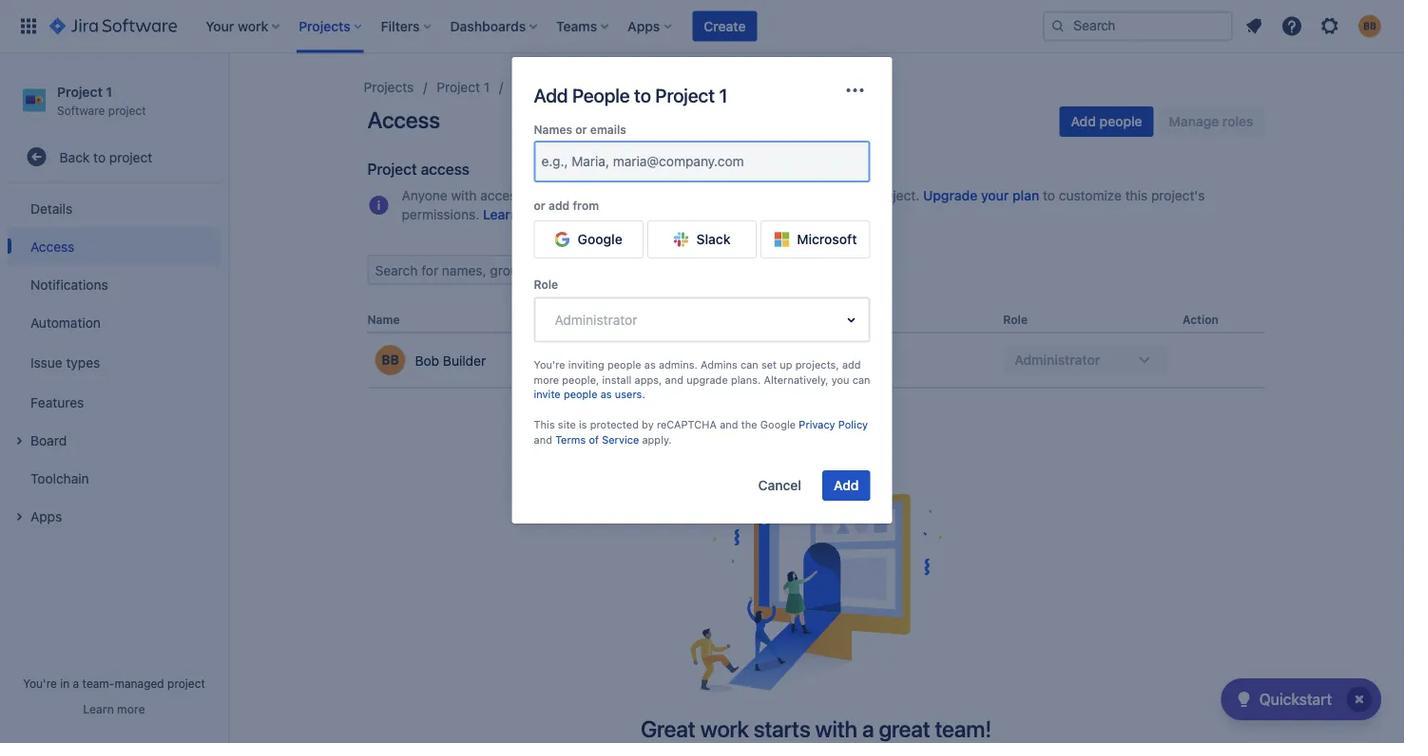 Task type: describe. For each thing, give the bounding box(es) containing it.
project.
[[872, 188, 919, 203]]

names
[[534, 123, 572, 136]]

in
[[60, 677, 70, 690]]

projects,
[[795, 359, 839, 371]]

project's
[[1151, 188, 1205, 203]]

emails
[[590, 123, 626, 136]]

action
[[1183, 313, 1219, 327]]

quickstart button
[[1221, 679, 1381, 721]]

up
[[780, 359, 792, 371]]

google inside this site is protected by recaptcha and the google privacy policy and terms of service apply.
[[760, 419, 796, 431]]

add people button
[[1059, 106, 1154, 137]]

admins
[[701, 359, 737, 371]]

add button
[[822, 470, 870, 501]]

plan
[[1012, 188, 1039, 203]]

users.
[[615, 389, 645, 401]]

great
[[879, 716, 930, 743]]

1 horizontal spatial can
[[740, 359, 758, 371]]

to customize this project's permissions.
[[402, 188, 1205, 222]]

notifications link
[[8, 265, 221, 303]]

1 vertical spatial or
[[534, 199, 545, 212]]

1 vertical spatial role
[[1003, 313, 1028, 327]]

to inside to customize this project's permissions.
[[1043, 188, 1055, 203]]

settings
[[560, 79, 609, 95]]

b0bth3builder2k23@gmail.com
[[689, 352, 883, 368]]

service
[[602, 434, 639, 446]]

automation link
[[8, 303, 221, 341]]

dismiss quickstart image
[[1344, 684, 1375, 715]]

microsoft
[[797, 232, 857, 247]]

project 1 link
[[437, 76, 490, 99]]

more inside the you're inviting people as admins. admins can set up projects, add more people, install apps, and upgrade plans. alternatively, you can invite people as users.
[[534, 374, 559, 386]]

anyone
[[402, 188, 447, 203]]

project for project 1 software project
[[57, 84, 102, 99]]

this site is protected by recaptcha and the google privacy policy and terms of service apply.
[[534, 419, 868, 446]]

learn more about plans
[[483, 207, 631, 222]]

2 vertical spatial people
[[564, 389, 597, 401]]

anyone with access to the "bob-builder" site can access and administer this project. upgrade your plan
[[402, 188, 1039, 203]]

policy
[[838, 419, 868, 431]]

builder"
[[602, 188, 651, 203]]

and inside the you're inviting people as admins. admins can set up projects, add more people, install apps, and upgrade plans. alternatively, you can invite people as users.
[[665, 374, 683, 386]]

learn for learn more
[[83, 702, 114, 716]]

and down this
[[534, 434, 552, 446]]

0 horizontal spatial the
[[543, 188, 562, 203]]

0 vertical spatial as
[[644, 359, 656, 371]]

issue
[[30, 354, 62, 370]]

the inside this site is protected by recaptcha and the google privacy policy and terms of service apply.
[[741, 419, 757, 431]]

0 vertical spatial add
[[548, 199, 570, 212]]

0 horizontal spatial a
[[73, 677, 79, 690]]

0 vertical spatial site
[[654, 188, 676, 203]]

managed
[[115, 677, 164, 690]]

privacy
[[799, 419, 835, 431]]

board
[[30, 432, 67, 448]]

install
[[602, 374, 632, 386]]

cancel button
[[747, 470, 813, 501]]

team-
[[82, 677, 115, 690]]

or add from
[[534, 199, 599, 212]]

project settings link
[[513, 76, 609, 99]]

protected
[[590, 419, 639, 431]]

back
[[60, 149, 90, 165]]

bob
[[415, 353, 439, 368]]

this inside to customize this project's permissions.
[[1125, 188, 1148, 203]]

features link
[[8, 383, 221, 421]]

maria@company.com
[[613, 154, 744, 169]]

people inside button
[[1099, 114, 1142, 129]]

2 vertical spatial project
[[167, 677, 205, 690]]

privacy policy link
[[799, 419, 868, 431]]

1 vertical spatial project
[[109, 149, 152, 165]]

administer
[[779, 188, 843, 203]]

add inside the you're inviting people as admins. admins can set up projects, add more people, install apps, and upgrade plans. alternatively, you can invite people as users.
[[842, 359, 861, 371]]

upgrade your plan link
[[923, 186, 1039, 205]]

toolchain
[[30, 470, 89, 486]]

project for project settings
[[513, 79, 556, 95]]

about
[[557, 207, 594, 222]]

automation
[[30, 314, 101, 330]]

customize
[[1059, 188, 1122, 203]]

2 horizontal spatial access
[[706, 188, 749, 203]]

learn more
[[83, 702, 145, 716]]

1 horizontal spatial people
[[607, 359, 641, 371]]

admins.
[[659, 359, 698, 371]]

invite
[[534, 389, 561, 401]]

0 vertical spatial with
[[451, 188, 477, 203]]

project 1
[[437, 79, 490, 95]]

you
[[831, 374, 849, 386]]

issue types link
[[8, 341, 221, 383]]

inviting
[[568, 359, 604, 371]]

types
[[66, 354, 100, 370]]

to up learn more about plans
[[527, 188, 539, 203]]

0 horizontal spatial role
[[534, 278, 558, 291]]

starts
[[754, 716, 810, 743]]

more image
[[844, 79, 866, 102]]

apply.
[[642, 434, 672, 446]]

add people to project 1
[[534, 84, 727, 106]]

plans.
[[731, 374, 761, 386]]

maria,
[[572, 154, 609, 169]]

set
[[761, 359, 777, 371]]

name
[[367, 313, 400, 327]]

2 horizontal spatial 1
[[719, 84, 727, 106]]

alternatively,
[[764, 374, 828, 386]]

1 for project 1 software project
[[106, 84, 112, 99]]



Task type: vqa. For each thing, say whether or not it's contained in the screenshot.
first – from the top of the page
no



Task type: locate. For each thing, give the bounding box(es) containing it.
or left emails
[[575, 123, 587, 136]]

google inside button
[[578, 232, 622, 247]]

notifications
[[30, 276, 108, 292]]

0 horizontal spatial add
[[534, 84, 568, 106]]

create
[[704, 18, 746, 34]]

0 horizontal spatial access
[[421, 160, 469, 178]]

project up the maria@company.com at the top of page
[[655, 84, 715, 106]]

0 horizontal spatial add
[[548, 199, 570, 212]]

people and their roles element
[[367, 308, 1265, 389]]

or left about
[[534, 199, 545, 212]]

0 vertical spatial you're
[[534, 359, 565, 371]]

project up the details link
[[109, 149, 152, 165]]

2 this from the left
[[1125, 188, 1148, 203]]

you're inside the you're inviting people as admins. admins can set up projects, add more people, install apps, and upgrade plans. alternatively, you can invite people as users.
[[534, 359, 565, 371]]

learn down team-
[[83, 702, 114, 716]]

board button
[[8, 421, 221, 459]]

add up names
[[534, 84, 568, 106]]

builder
[[443, 353, 486, 368]]

0 vertical spatial access
[[367, 106, 440, 133]]

2 vertical spatial more
[[117, 702, 145, 716]]

project inside the project 1 software project
[[108, 103, 146, 117]]

quickstart
[[1259, 691, 1332, 709]]

0 horizontal spatial people
[[564, 389, 597, 401]]

check image
[[1233, 688, 1255, 711]]

with right starts
[[815, 716, 857, 743]]

project
[[108, 103, 146, 117], [109, 149, 152, 165], [167, 677, 205, 690]]

"bob-
[[566, 188, 602, 203]]

learn up search for names, groups or email addresses text box
[[483, 207, 518, 222]]

can right you
[[852, 374, 870, 386]]

more
[[522, 207, 554, 222], [534, 374, 559, 386], [117, 702, 145, 716]]

apps button
[[8, 497, 221, 535]]

and left the administer
[[752, 188, 775, 203]]

upgrade
[[686, 374, 728, 386]]

learn inside button
[[83, 702, 114, 716]]

is
[[579, 419, 587, 431]]

learn
[[483, 207, 518, 222], [83, 702, 114, 716]]

1 horizontal spatial add
[[834, 478, 859, 493]]

toolchain link
[[8, 459, 221, 497]]

apps
[[30, 508, 62, 524]]

add up customize
[[1071, 114, 1096, 129]]

0 horizontal spatial learn
[[83, 702, 114, 716]]

more up "invite"
[[534, 374, 559, 386]]

group
[[8, 184, 221, 541]]

you're in a team-managed project
[[23, 677, 205, 690]]

project right software
[[108, 103, 146, 117]]

0 horizontal spatial as
[[600, 389, 612, 401]]

you're up "invite"
[[534, 359, 565, 371]]

add
[[548, 199, 570, 212], [842, 359, 861, 371]]

terms of service link
[[555, 434, 639, 446]]

from
[[573, 199, 599, 212]]

you're for you're inviting people as admins. admins can set up projects, add more people, install apps, and upgrade plans. alternatively, you can invite people as users.
[[534, 359, 565, 371]]

1 horizontal spatial as
[[644, 359, 656, 371]]

0 vertical spatial people
[[1099, 114, 1142, 129]]

people,
[[562, 374, 599, 386]]

more left about
[[522, 207, 554, 222]]

1 horizontal spatial the
[[741, 419, 757, 431]]

the
[[543, 188, 562, 203], [741, 419, 757, 431]]

with up permissions.
[[451, 188, 477, 203]]

project for project access
[[367, 160, 417, 178]]

create banner
[[0, 0, 1404, 53]]

access down "projects" link
[[367, 106, 440, 133]]

slack
[[696, 232, 730, 247]]

1 down primary "element"
[[484, 79, 490, 95]]

project access
[[367, 160, 469, 178]]

to
[[634, 84, 651, 106], [93, 149, 106, 165], [527, 188, 539, 203], [1043, 188, 1055, 203]]

0 vertical spatial google
[[578, 232, 622, 247]]

learn for learn more about plans
[[483, 207, 518, 222]]

1 vertical spatial site
[[558, 419, 576, 431]]

0 horizontal spatial access
[[30, 238, 74, 254]]

0 horizontal spatial this
[[847, 188, 869, 203]]

0 vertical spatial project
[[108, 103, 146, 117]]

invite people as users. link
[[534, 389, 645, 401]]

to right people
[[634, 84, 651, 106]]

you're left in
[[23, 677, 57, 690]]

you're for you're in a team-managed project
[[23, 677, 57, 690]]

project up software
[[57, 84, 102, 99]]

1 vertical spatial with
[[815, 716, 857, 743]]

1 vertical spatial people
[[607, 359, 641, 371]]

1 horizontal spatial access
[[367, 106, 440, 133]]

create button
[[692, 11, 757, 41]]

Search field
[[1043, 11, 1233, 41]]

1 up back to project
[[106, 84, 112, 99]]

google button
[[534, 221, 643, 259]]

1 for project 1
[[484, 79, 490, 95]]

project right projects
[[437, 79, 480, 95]]

project up project access icon
[[367, 160, 417, 178]]

learn more about plans link
[[483, 205, 631, 224]]

with
[[451, 188, 477, 203], [815, 716, 857, 743]]

team!
[[935, 716, 992, 743]]

project
[[437, 79, 480, 95], [513, 79, 556, 95], [57, 84, 102, 99], [655, 84, 715, 106], [367, 160, 417, 178]]

recaptcha
[[657, 419, 717, 431]]

search image
[[1050, 19, 1066, 34]]

a left great
[[862, 716, 874, 743]]

project 1 software project
[[57, 84, 146, 117]]

group containing details
[[8, 184, 221, 541]]

upgrade
[[923, 188, 977, 203]]

as down install
[[600, 389, 612, 401]]

people
[[572, 84, 630, 106]]

1 vertical spatial learn
[[83, 702, 114, 716]]

0 horizontal spatial 1
[[106, 84, 112, 99]]

add up you
[[842, 359, 861, 371]]

as up apps, at bottom
[[644, 359, 656, 371]]

and down admins.
[[665, 374, 683, 386]]

a right in
[[73, 677, 79, 690]]

0 vertical spatial role
[[534, 278, 558, 291]]

google left the privacy
[[760, 419, 796, 431]]

1 horizontal spatial a
[[862, 716, 874, 743]]

Search for names, groups or email addresses text field
[[369, 257, 662, 283]]

jira software image
[[49, 15, 177, 38], [49, 15, 177, 38]]

1 vertical spatial can
[[740, 359, 758, 371]]

1 horizontal spatial this
[[1125, 188, 1148, 203]]

0 vertical spatial add
[[534, 84, 568, 106]]

great work starts with a great team!
[[641, 716, 992, 743]]

2 horizontal spatial people
[[1099, 114, 1142, 129]]

projects link
[[364, 76, 414, 99]]

1 horizontal spatial site
[[654, 188, 676, 203]]

google
[[578, 232, 622, 247], [760, 419, 796, 431]]

the down plans.
[[741, 419, 757, 431]]

1 vertical spatial add
[[1071, 114, 1096, 129]]

1 vertical spatial google
[[760, 419, 796, 431]]

0 vertical spatial a
[[73, 677, 79, 690]]

slack button
[[647, 221, 757, 259]]

can down the maria@company.com at the top of page
[[680, 188, 702, 203]]

this left project's
[[1125, 188, 1148, 203]]

1 horizontal spatial with
[[815, 716, 857, 743]]

add down policy
[[834, 478, 859, 493]]

0 horizontal spatial google
[[578, 232, 622, 247]]

0 horizontal spatial or
[[534, 199, 545, 212]]

back to project link
[[8, 138, 221, 176]]

great
[[641, 716, 695, 743]]

your
[[981, 188, 1009, 203]]

people up customize
[[1099, 114, 1142, 129]]

project access image
[[367, 194, 390, 217]]

1 horizontal spatial google
[[760, 419, 796, 431]]

or
[[575, 123, 587, 136], [534, 199, 545, 212]]

project inside "link"
[[437, 79, 480, 95]]

people down people,
[[564, 389, 597, 401]]

1 vertical spatial the
[[741, 419, 757, 431]]

1 vertical spatial add
[[842, 359, 861, 371]]

bob builder
[[415, 353, 486, 368]]

details link
[[8, 189, 221, 227]]

2 horizontal spatial can
[[852, 374, 870, 386]]

access down details in the left top of the page
[[30, 238, 74, 254]]

1 horizontal spatial access
[[480, 188, 523, 203]]

0 horizontal spatial can
[[680, 188, 702, 203]]

1 horizontal spatial learn
[[483, 207, 518, 222]]

project inside the project 1 software project
[[57, 84, 102, 99]]

1 vertical spatial more
[[534, 374, 559, 386]]

1 inside the project 1 software project
[[106, 84, 112, 99]]

access
[[367, 106, 440, 133], [30, 238, 74, 254]]

0 vertical spatial learn
[[483, 207, 518, 222]]

access up "slack"
[[706, 188, 749, 203]]

1 horizontal spatial 1
[[484, 79, 490, 95]]

1 horizontal spatial you're
[[534, 359, 565, 371]]

1 horizontal spatial or
[[575, 123, 587, 136]]

access
[[421, 160, 469, 178], [480, 188, 523, 203], [706, 188, 749, 203]]

site inside this site is protected by recaptcha and the google privacy policy and terms of service apply.
[[558, 419, 576, 431]]

1 horizontal spatial role
[[1003, 313, 1028, 327]]

add
[[534, 84, 568, 106], [1071, 114, 1096, 129], [834, 478, 859, 493]]

this left project.
[[847, 188, 869, 203]]

project for project 1
[[437, 79, 480, 95]]

0 vertical spatial or
[[575, 123, 587, 136]]

people up install
[[607, 359, 641, 371]]

permissions.
[[402, 207, 479, 222]]

0 horizontal spatial with
[[451, 188, 477, 203]]

more inside button
[[117, 702, 145, 716]]

features
[[30, 394, 84, 410]]

more for learn more about plans
[[522, 207, 554, 222]]

1 vertical spatial you're
[[23, 677, 57, 690]]

0 horizontal spatial you're
[[23, 677, 57, 690]]

2 vertical spatial can
[[852, 374, 870, 386]]

access link
[[8, 227, 221, 265]]

more for learn more
[[117, 702, 145, 716]]

2 horizontal spatial add
[[1071, 114, 1096, 129]]

google down plans
[[578, 232, 622, 247]]

1 inside "link"
[[484, 79, 490, 95]]

access up anyone
[[421, 160, 469, 178]]

add left from
[[548, 199, 570, 212]]

1 this from the left
[[847, 188, 869, 203]]

0 horizontal spatial site
[[558, 419, 576, 431]]

and
[[752, 188, 775, 203], [665, 374, 683, 386], [720, 419, 738, 431], [534, 434, 552, 446]]

software
[[57, 103, 105, 117]]

to right plan
[[1043, 188, 1055, 203]]

site up terms
[[558, 419, 576, 431]]

add for add people
[[1071, 114, 1096, 129]]

add for add people to project 1
[[534, 84, 568, 106]]

the up learn more about plans
[[543, 188, 562, 203]]

0 vertical spatial more
[[522, 207, 554, 222]]

0 vertical spatial can
[[680, 188, 702, 203]]

to right back
[[93, 149, 106, 165]]

cancel
[[758, 478, 801, 493]]

1 down "create" button
[[719, 84, 727, 106]]

work
[[700, 716, 749, 743]]

project right managed
[[167, 677, 205, 690]]

1 vertical spatial access
[[30, 238, 74, 254]]

and right recaptcha
[[720, 419, 738, 431]]

0 vertical spatial the
[[543, 188, 562, 203]]

project up names
[[513, 79, 556, 95]]

learn more button
[[83, 702, 145, 717]]

1 horizontal spatial add
[[842, 359, 861, 371]]

1 vertical spatial a
[[862, 716, 874, 743]]

issue types
[[30, 354, 100, 370]]

primary element
[[11, 0, 1043, 53]]

a
[[73, 677, 79, 690], [862, 716, 874, 743]]

1
[[484, 79, 490, 95], [106, 84, 112, 99], [719, 84, 727, 106]]

terms
[[555, 434, 586, 446]]

can up plans.
[[740, 359, 758, 371]]

more down managed
[[117, 702, 145, 716]]

apps,
[[635, 374, 662, 386]]

projects
[[364, 79, 414, 95]]

this
[[534, 419, 555, 431]]

2 vertical spatial add
[[834, 478, 859, 493]]

site down the maria@company.com at the top of page
[[654, 188, 676, 203]]

access up learn more about plans
[[480, 188, 523, 203]]

1 vertical spatial as
[[600, 389, 612, 401]]

access inside "link"
[[30, 238, 74, 254]]

add people
[[1071, 114, 1142, 129]]



